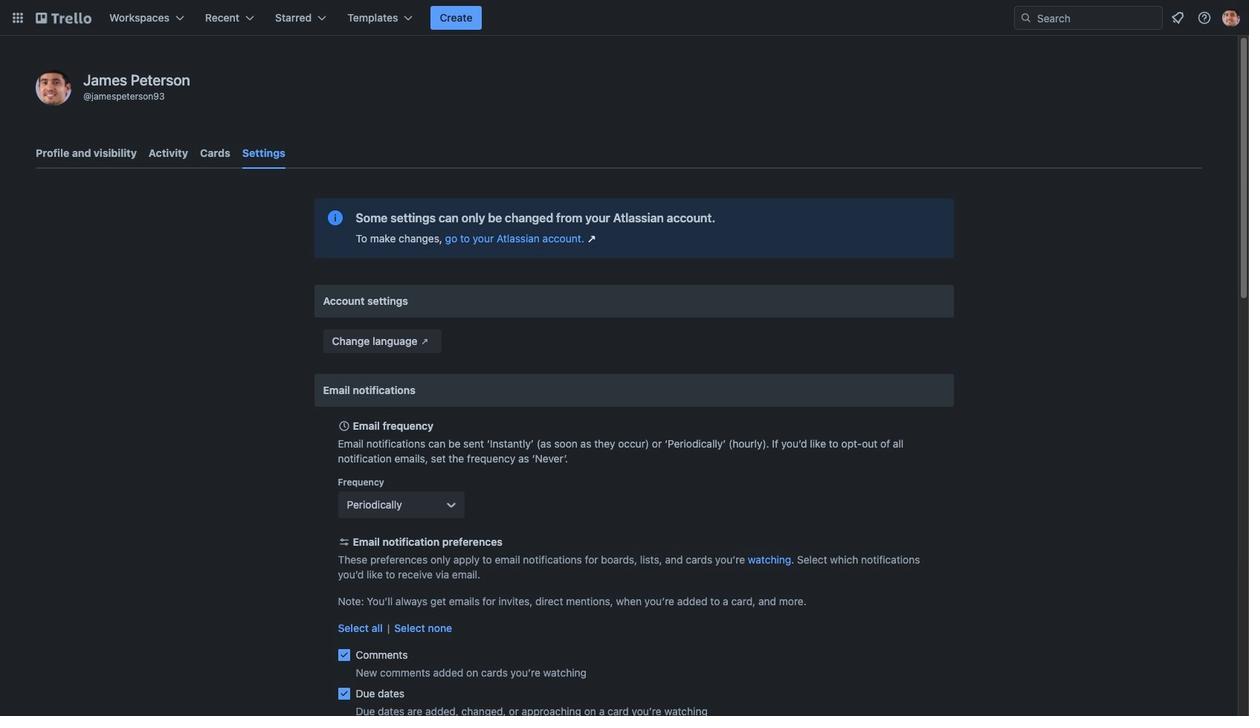 Task type: vqa. For each thing, say whether or not it's contained in the screenshot.
template board Image
no



Task type: locate. For each thing, give the bounding box(es) containing it.
search image
[[1020, 12, 1032, 24]]

open information menu image
[[1197, 10, 1212, 25]]



Task type: describe. For each thing, give the bounding box(es) containing it.
Search field
[[1014, 6, 1163, 30]]

james peterson (jamespeterson93) image
[[36, 70, 71, 106]]

james peterson (jamespeterson93) image
[[1223, 9, 1240, 27]]

sm image
[[418, 334, 433, 349]]

primary element
[[0, 0, 1249, 36]]

back to home image
[[36, 6, 91, 30]]

0 notifications image
[[1169, 9, 1187, 27]]



